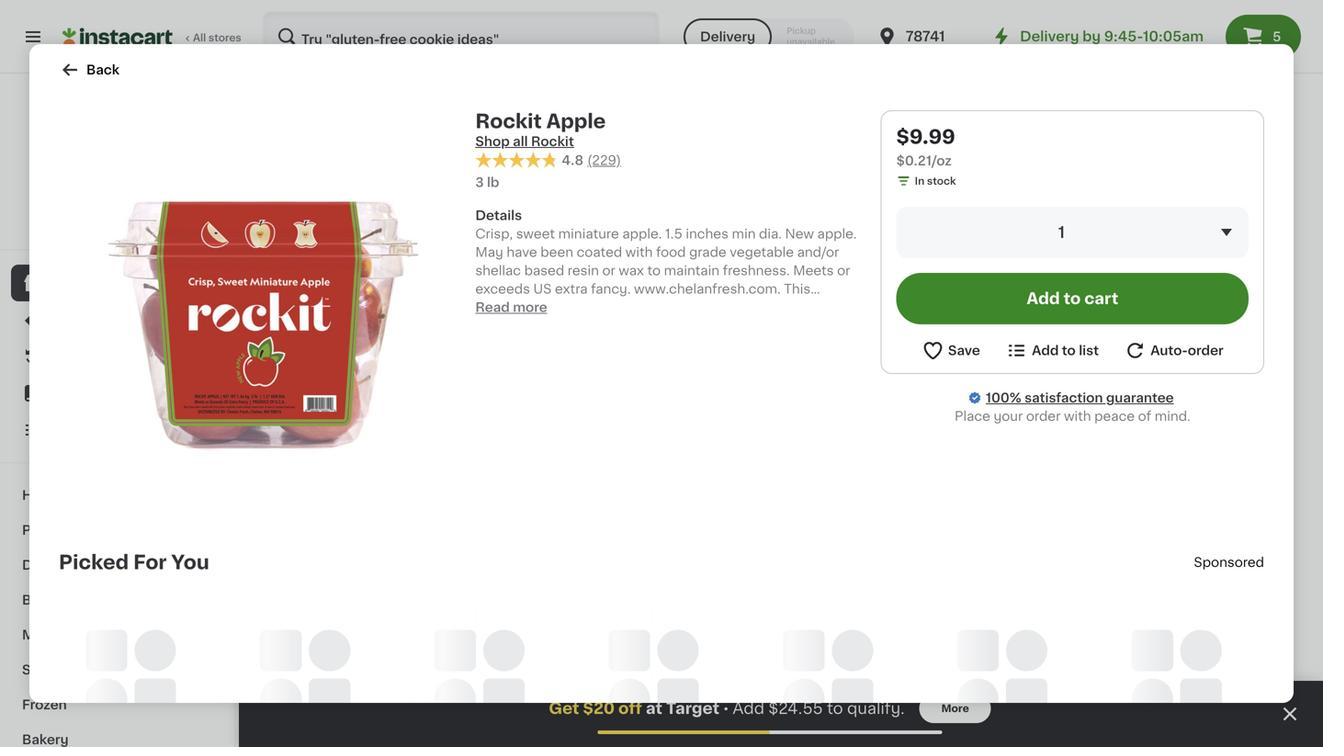 Task type: vqa. For each thing, say whether or not it's contained in the screenshot.
$3.99 Original Price: $4.69 element
yes



Task type: locate. For each thing, give the bounding box(es) containing it.
1 2 from the left
[[799, 695, 811, 715]]

2 up "swiss"
[[799, 695, 811, 715]]

(229) button inside the item carousel region
[[789, 162, 945, 399]]

to right wax
[[647, 264, 661, 277]]

with up wax
[[626, 246, 653, 259]]

2 left 79
[[1141, 695, 1153, 715]]

dairy
[[22, 559, 58, 572]]

keto
[[1132, 675, 1157, 685]]

bakery
[[22, 733, 69, 746]]

1 horizontal spatial view
[[1094, 108, 1126, 120]]

grapes inside green seedless grapes 1.5 lb
[[1065, 352, 1112, 365]]

0 vertical spatial order
[[1188, 344, 1224, 357]]

been
[[541, 246, 573, 259]]

$3.99 original price: $4.69 element up 'red seedless grapes bag 1.5 lb'
[[1130, 325, 1287, 349]]

miss
[[829, 720, 859, 732]]

0 vertical spatial 1.5
[[665, 228, 683, 241]]

grapes up "100% satisfaction guarantee" link
[[1065, 352, 1112, 365]]

bag
[[1130, 370, 1156, 383]]

2 $3.99 original price: $4.69 element from the left
[[1130, 325, 1287, 349]]

and
[[534, 338, 559, 351]]

banana
[[276, 352, 324, 365]]

0 horizontal spatial with
[[626, 246, 653, 259]]

1.5 inside crisp, sweet miniature apple. 1.5 inches min dia. new apple. may have been coated with food grade vegetable and/or shellac based resin or wax to maintain freshness. meets or exceeds us extra fancy. www.chelanfresh.com. this package is made from 100% recycled palstic. please help us keep this positive cycle going by upcycling or removing the label and recycling it. produce of usa.
[[665, 228, 683, 241]]

main content
[[239, 74, 1323, 747]]

mix
[[861, 738, 884, 747]]

to inside 'button'
[[1064, 291, 1081, 306]]

satisfaction down pricing
[[77, 223, 139, 233]]

(229) down $9.99 element
[[857, 372, 883, 382]]

1
[[1058, 225, 1065, 240], [276, 370, 280, 380]]

100% inside 100% satisfaction guarantee button
[[47, 223, 75, 233]]

0 horizontal spatial seedless
[[1002, 352, 1062, 365]]

$0.21/oz
[[897, 154, 952, 167]]

more down 9:45-
[[1129, 108, 1163, 120]]

1 horizontal spatial or
[[776, 320, 789, 332]]

$3.99 original price: $4.69 element
[[959, 325, 1116, 349], [1130, 325, 1287, 349]]

1 horizontal spatial 1
[[1058, 225, 1065, 240]]

89
[[472, 696, 486, 706]]

1 horizontal spatial with
[[1064, 410, 1091, 423]]

service type group
[[684, 18, 854, 55]]

2 horizontal spatial lb
[[1147, 388, 1157, 398]]

& left candy
[[73, 664, 84, 676]]

& right the meat
[[59, 629, 70, 641]]

add inside "treatment tracker modal" dialog
[[733, 701, 765, 716]]

delivery by 9:45-10:05am
[[1020, 30, 1204, 43]]

more up this
[[513, 301, 547, 314]]

$ 3 99 for green
[[963, 328, 999, 347]]

product group
[[276, 162, 432, 382], [447, 162, 603, 401], [789, 162, 945, 416], [1130, 162, 1287, 401], [1130, 529, 1287, 747]]

hot
[[789, 738, 812, 747]]

seedless
[[1002, 352, 1062, 365], [1160, 352, 1219, 365]]

grade
[[689, 246, 727, 259]]

(229) right 4.8
[[587, 154, 621, 167]]

0 horizontal spatial 1.5
[[665, 228, 683, 241]]

0 vertical spatial &
[[61, 559, 72, 572]]

1 horizontal spatial produce
[[641, 338, 695, 351]]

(229) inside the item carousel region
[[857, 372, 883, 382]]

3 lb
[[475, 176, 499, 189]]

view more button
[[1087, 96, 1184, 132]]

help
[[816, 301, 844, 314]]

1 vertical spatial order
[[1026, 410, 1061, 423]]

1 vertical spatial guarantee
[[1106, 391, 1174, 404]]

2 horizontal spatial $ 3 99
[[1134, 328, 1169, 347]]

seedless right green
[[1002, 352, 1062, 365]]

1 horizontal spatial 1.5
[[959, 370, 973, 380]]

view down the "delivery by 9:45-10:05am"
[[1094, 108, 1126, 120]]

seedless for green
[[1002, 352, 1062, 365]]

2 vertical spatial 100%
[[986, 391, 1022, 404]]

1 vertical spatial &
[[59, 629, 70, 641]]

guarantee down "bag"
[[1106, 391, 1174, 404]]

satisfaction up place your order with peace of mind.
[[1025, 391, 1103, 404]]

1 up add to cart
[[1058, 225, 1065, 240]]

add to list
[[1032, 344, 1099, 357]]

guarantee
[[141, 223, 195, 233], [1106, 391, 1174, 404]]

$ 0 39
[[279, 328, 316, 347]]

or up fancy.
[[602, 264, 616, 277]]

1 horizontal spatial 100%
[[621, 301, 656, 314]]

by left 9:45-
[[1083, 30, 1101, 43]]

2 grapes from the left
[[1222, 352, 1269, 365]]

3
[[475, 176, 484, 189], [970, 328, 983, 347], [1141, 328, 1154, 347], [286, 695, 299, 715], [457, 695, 470, 715]]

99 inside the '$ 2 99'
[[813, 696, 827, 706]]

&
[[61, 559, 72, 572], [59, 629, 70, 641], [73, 664, 84, 676]]

100% up your
[[986, 391, 1022, 404]]

0 vertical spatial by
[[1083, 30, 1101, 43]]

0 vertical spatial guarantee
[[141, 223, 195, 233]]

0 vertical spatial 1
[[1058, 225, 1065, 240]]

•
[[723, 701, 729, 716]]

$4.69 up green seedless grapes 1.5 lb
[[1006, 334, 1043, 346]]

1 horizontal spatial $4.69
[[1177, 334, 1214, 346]]

1 grapes from the left
[[1065, 352, 1112, 365]]

1 seedless from the left
[[1002, 352, 1062, 365]]

produce
[[641, 338, 695, 351], [22, 524, 78, 537]]

$ 3 99 for red
[[1134, 328, 1169, 347]]

1.5 inside 'red seedless grapes bag 1.5 lb'
[[1130, 388, 1144, 398]]

of left mind.
[[1138, 410, 1152, 423]]

None search field
[[263, 11, 660, 62]]

1 horizontal spatial 2
[[1141, 695, 1153, 715]]

99 inside $ 9 99
[[985, 696, 999, 706]]

1 apple. from the left
[[623, 228, 662, 241]]

1 horizontal spatial of
[[1138, 410, 1152, 423]]

100% satisfaction guarantee up place your order with peace of mind.
[[986, 391, 1174, 404]]

lb down "bag"
[[1147, 388, 1157, 398]]

1.5
[[665, 228, 683, 241], [959, 370, 973, 380], [1130, 388, 1144, 398]]

& left the eggs
[[61, 559, 72, 572]]

& for dairy
[[61, 559, 72, 572]]

by inside delivery by 9:45-10:05am link
[[1083, 30, 1101, 43]]

100% down view pricing policy on the top of the page
[[47, 223, 75, 233]]

100% up cycle
[[621, 301, 656, 314]]

seedless inside 'red seedless grapes bag 1.5 lb'
[[1160, 352, 1219, 365]]

1 horizontal spatial apple.
[[817, 228, 857, 241]]

1 left ct
[[276, 370, 280, 380]]

grapes right auto-
[[1222, 352, 1269, 365]]

apple. up and/or on the right top of page
[[817, 228, 857, 241]]

1.5 down green
[[959, 370, 973, 380]]

lb up details
[[487, 176, 499, 189]]

78741
[[906, 30, 945, 43]]

$ inside "$ 0 39"
[[279, 329, 286, 339]]

more inside button
[[513, 301, 547, 314]]

meat
[[22, 629, 56, 641]]

vitamin
[[447, 738, 495, 747]]

peace
[[1095, 410, 1135, 423]]

0 horizontal spatial grapes
[[1065, 352, 1112, 365]]

0 vertical spatial with
[[626, 246, 653, 259]]

0 horizontal spatial (229)
[[587, 154, 621, 167]]

0 vertical spatial 100%
[[47, 223, 75, 233]]

crisp,
[[475, 228, 513, 241]]

2 2 from the left
[[1141, 695, 1153, 715]]

coated
[[577, 246, 622, 259]]

2 horizontal spatial 1.5
[[1130, 388, 1144, 398]]

0 horizontal spatial view
[[62, 204, 87, 215]]

1 horizontal spatial by
[[1083, 30, 1101, 43]]

1 horizontal spatial $ 3 99
[[963, 328, 999, 347]]

0 horizontal spatial (229) button
[[587, 151, 621, 169]]

0 vertical spatial lb
[[487, 176, 499, 189]]

from
[[588, 301, 618, 314]]

delivery
[[1020, 30, 1079, 43], [700, 30, 756, 43]]

0 horizontal spatial by
[[689, 320, 706, 332]]

the
[[475, 338, 497, 351]]

frozen
[[22, 698, 67, 711]]

1 vertical spatial (229)
[[857, 372, 883, 382]]

grapes
[[1065, 352, 1112, 365], [1222, 352, 1269, 365]]

2 vertical spatial lb
[[1147, 388, 1157, 398]]

or right 'meets'
[[837, 264, 850, 277]]

target logo image
[[77, 96, 158, 176]]

0 vertical spatial produce
[[641, 338, 695, 351]]

2 vertical spatial &
[[73, 664, 84, 676]]

0 horizontal spatial guarantee
[[141, 223, 195, 233]]

$20
[[583, 701, 615, 716]]

to left list
[[1062, 344, 1076, 357]]

1 vertical spatial 1.5
[[959, 370, 973, 380]]

lb
[[487, 176, 499, 189], [976, 370, 986, 380], [1147, 388, 1157, 398]]

0 vertical spatial satisfaction
[[77, 223, 139, 233]]

to inside crisp, sweet miniature apple. 1.5 inches min dia. new apple. may have been coated with food grade vegetable and/or shellac based resin or wax to maintain freshness. meets or exceeds us extra fancy. www.chelanfresh.com. this package is made from 100% recycled palstic. please help us keep this positive cycle going by upcycling or removing the label and recycling it. produce of usa.
[[647, 264, 661, 277]]

read more
[[475, 301, 547, 314]]

delivery inside button
[[700, 30, 756, 43]]

1 vertical spatial by
[[689, 320, 706, 332]]

with
[[626, 246, 653, 259], [1064, 410, 1091, 423]]

0 horizontal spatial $3.99 original price: $4.69 element
[[959, 325, 1116, 349]]

0
[[286, 328, 300, 347]]

snacks & candy link
[[11, 652, 223, 687]]

details button
[[475, 206, 859, 225]]

rockit apple image
[[74, 125, 453, 505]]

to left cart
[[1064, 291, 1081, 306]]

product group containing 3
[[1130, 162, 1287, 401]]

1 horizontal spatial lb
[[976, 370, 986, 380]]

produce down holiday
[[22, 524, 78, 537]]

candy
[[87, 664, 131, 676]]

order inside button
[[1188, 344, 1224, 357]]

0 vertical spatial 100% satisfaction guarantee
[[47, 223, 195, 233]]

delivery button
[[684, 18, 772, 55]]

have
[[507, 246, 537, 259]]

1 vertical spatial view
[[62, 204, 87, 215]]

1 vertical spatial with
[[1064, 410, 1091, 423]]

0 horizontal spatial produce
[[22, 524, 78, 537]]

$4.69 for red
[[1177, 334, 1214, 346]]

0 vertical spatial view
[[1094, 108, 1126, 120]]

0 horizontal spatial $4.69
[[1006, 334, 1043, 346]]

0 horizontal spatial 1
[[276, 370, 280, 380]]

more for read more
[[513, 301, 547, 314]]

& for meat
[[59, 629, 70, 641]]

★★★★★
[[475, 152, 558, 168], [475, 152, 558, 168]]

1 $4.69 from the left
[[1006, 334, 1043, 346]]

seedless right the red
[[1160, 352, 1219, 365]]

scotch tape, gift-wrap
[[618, 720, 768, 732]]

to inside "treatment tracker modal" dialog
[[827, 701, 843, 716]]

1 horizontal spatial (229)
[[857, 372, 883, 382]]

(229) button
[[587, 151, 621, 169], [789, 162, 945, 399]]

it.
[[625, 338, 637, 351]]

produce link
[[11, 513, 223, 548]]

0 horizontal spatial 100% satisfaction guarantee
[[47, 223, 195, 233]]

0 horizontal spatial lb
[[487, 176, 499, 189]]

your
[[994, 410, 1023, 423]]

1.5 down "bag"
[[1130, 388, 1144, 398]]

2 vertical spatial 1.5
[[1130, 388, 1144, 398]]

order right your
[[1026, 410, 1061, 423]]

you
[[171, 553, 209, 572]]

1 horizontal spatial delivery
[[1020, 30, 1079, 43]]

1 vertical spatial of
[[1138, 410, 1152, 423]]

qualify.
[[847, 701, 905, 716]]

1 vertical spatial 100%
[[621, 301, 656, 314]]

0 vertical spatial of
[[698, 338, 712, 351]]

product group containing 2
[[1130, 529, 1287, 747]]

produce down 'going'
[[641, 338, 695, 351]]

$3.99 original price: $4.69 element up green seedless grapes 1.5 lb
[[959, 325, 1116, 349]]

2 $4.69 from the left
[[1177, 334, 1214, 346]]

view inside popup button
[[1094, 108, 1126, 120]]

apple.
[[623, 228, 662, 241], [817, 228, 857, 241]]

advanced
[[959, 738, 1024, 747]]

instacart logo image
[[62, 26, 173, 48]]

bakery link
[[11, 722, 223, 747]]

new
[[785, 228, 814, 241]]

1 $3.99 original price: $4.69 element from the left
[[959, 325, 1116, 349]]

1 vertical spatial satisfaction
[[1025, 391, 1103, 404]]

lb down green
[[976, 370, 986, 380]]

0 horizontal spatial 100%
[[47, 223, 75, 233]]

2 seedless from the left
[[1160, 352, 1219, 365]]

0 horizontal spatial $ 3 99
[[279, 695, 315, 715]]

green
[[959, 352, 999, 365]]

beverages link
[[11, 583, 223, 618]]

$3.99 original price: $4.69 element for red
[[1130, 325, 1287, 349]]

label
[[500, 338, 531, 351]]

0 horizontal spatial apple.
[[623, 228, 662, 241]]

2 horizontal spatial 100%
[[986, 391, 1022, 404]]

rockit
[[531, 135, 574, 148]]

view for view pricing policy
[[62, 204, 87, 215]]

1 horizontal spatial $3.99 original price: $4.69 element
[[1130, 325, 1287, 349]]

39
[[302, 329, 316, 339]]

read more button
[[475, 298, 547, 317]]

positive
[[556, 320, 607, 332]]

1.5 for bag
[[1130, 388, 1144, 398]]

1 horizontal spatial 100% satisfaction guarantee
[[986, 391, 1174, 404]]

0 horizontal spatial delivery
[[700, 30, 756, 43]]

item carousel region
[[276, 96, 1287, 448]]

or down please
[[776, 320, 789, 332]]

of left usa.
[[698, 338, 712, 351]]

1 horizontal spatial order
[[1188, 344, 1224, 357]]

1 vertical spatial 1
[[276, 370, 280, 380]]

1.5 up "food"
[[665, 228, 683, 241]]

to up "miss" at the bottom right of the page
[[827, 701, 843, 716]]

1 horizontal spatial seedless
[[1160, 352, 1219, 365]]

$ inside $ 2 79
[[1134, 696, 1141, 706]]

$ inside $ 4 99
[[621, 696, 628, 706]]

more inside popup button
[[1129, 108, 1163, 120]]

list
[[1079, 344, 1099, 357]]

view left pricing
[[62, 204, 87, 215]]

$4.69 up 'red seedless grapes bag 1.5 lb'
[[1177, 334, 1214, 346]]

100% satisfaction guarantee down the view pricing policy link
[[47, 223, 195, 233]]

1 vertical spatial 100% satisfaction guarantee
[[986, 391, 1174, 404]]

with down "100% satisfaction guarantee" link
[[1064, 410, 1091, 423]]

1 horizontal spatial more
[[1129, 108, 1163, 120]]

0 horizontal spatial more
[[513, 301, 547, 314]]

1 horizontal spatial (229) button
[[789, 162, 945, 399]]

auto-order button
[[1124, 339, 1224, 362]]

chocolate
[[862, 720, 929, 732]]

$ inside '$ 3 89'
[[450, 696, 457, 706]]

back button
[[59, 59, 120, 81]]

grapes inside 'red seedless grapes bag 1.5 lb'
[[1222, 352, 1269, 365]]

100%
[[47, 223, 75, 233], [621, 301, 656, 314], [986, 391, 1022, 404]]

by down recycled
[[689, 320, 706, 332]]

1.5 for apple.
[[665, 228, 683, 241]]

0 horizontal spatial satisfaction
[[77, 223, 139, 233]]

1 horizontal spatial grapes
[[1222, 352, 1269, 365]]

1 vertical spatial lb
[[976, 370, 986, 380]]

market pantry whole vitamin d milk
[[447, 720, 581, 747]]

satisfaction
[[77, 223, 139, 233], [1025, 391, 1103, 404]]

0 horizontal spatial 2
[[799, 695, 811, 715]]

0 horizontal spatial of
[[698, 338, 712, 351]]

seedless inside green seedless grapes 1.5 lb
[[1002, 352, 1062, 365]]

pricing
[[90, 204, 126, 215]]

resin
[[568, 264, 599, 277]]

100% inside "100% satisfaction guarantee" link
[[986, 391, 1022, 404]]

$ inside the '$ 2 99'
[[792, 696, 799, 706]]

1 vertical spatial more
[[513, 301, 547, 314]]

apple. down details button
[[623, 228, 662, 241]]

0 vertical spatial more
[[1129, 108, 1163, 120]]

scotch
[[618, 720, 664, 732]]

order right the red
[[1188, 344, 1224, 357]]

guarantee down "policy"
[[141, 223, 195, 233]]

1 horizontal spatial satisfaction
[[1025, 391, 1103, 404]]



Task type: describe. For each thing, give the bounding box(es) containing it.
more button
[[920, 694, 991, 723]]

green seedless grapes 1.5 lb
[[959, 352, 1112, 380]]

stores
[[209, 33, 241, 43]]

made
[[548, 301, 584, 314]]

target
[[666, 701, 720, 716]]

apple
[[546, 112, 606, 131]]

9
[[970, 695, 983, 715]]

this
[[784, 283, 811, 296]]

100% satisfaction guarantee button
[[29, 217, 206, 235]]

read
[[475, 301, 510, 314]]

guarantee inside button
[[141, 223, 195, 233]]

produce inside crisp, sweet miniature apple. 1.5 inches min dia. new apple. may have been coated with food grade vegetable and/or shellac based resin or wax to maintain freshness. meets or exceeds us extra fancy. www.chelanfresh.com. this package is made from 100% recycled palstic. please help us keep this positive cycle going by upcycling or removing the label and recycling it. produce of usa.
[[641, 338, 695, 351]]

maintain
[[664, 264, 720, 277]]

add to cart
[[1027, 291, 1119, 306]]

auto-
[[1151, 344, 1188, 357]]

beverages
[[22, 594, 92, 607]]

market
[[447, 720, 491, 732]]

view pricing policy
[[62, 204, 161, 215]]

1 field
[[897, 207, 1249, 258]]

lb inside 'red seedless grapes bag 1.5 lb'
[[1147, 388, 1157, 398]]

1 vertical spatial produce
[[22, 524, 78, 537]]

4.8
[[562, 154, 584, 167]]

whitening
[[961, 675, 1015, 685]]

100% satisfaction guarantee inside button
[[47, 223, 195, 233]]

grapes for green seedless grapes
[[1065, 352, 1112, 365]]

recycling
[[562, 338, 622, 351]]

inches
[[686, 228, 729, 241]]

may
[[475, 246, 503, 259]]

100% inside crisp, sweet miniature apple. 1.5 inches min dia. new apple. may have been coated with food grade vegetable and/or shellac based resin or wax to maintain freshness. meets or exceeds us extra fancy. www.chelanfresh.com. this package is made from 100% recycled palstic. please help us keep this positive cycle going by upcycling or removing the label and recycling it. produce of usa.
[[621, 301, 656, 314]]

auto-order
[[1151, 344, 1224, 357]]

crisp, sweet miniature apple. 1.5 inches min dia. new apple. may have been coated with food grade vegetable and/or shellac based resin or wax to maintain freshness. meets or exceeds us extra fancy. www.chelanfresh.com. this package is made from 100% recycled palstic. please help us keep this positive cycle going by upcycling or removing the label and recycling it. produce of usa.
[[475, 228, 857, 351]]

more
[[942, 704, 969, 714]]

1 inside field
[[1058, 225, 1065, 240]]

extra
[[555, 283, 588, 296]]

$ 2 99
[[792, 695, 827, 715]]

seedless for red
[[1160, 352, 1219, 365]]

add button for crest 3d white advanced radiant mint
[[1210, 535, 1281, 568]]

all
[[193, 33, 206, 43]]

sweet
[[516, 228, 555, 241]]

place
[[955, 410, 991, 423]]

99 inside $ 4 99
[[644, 696, 658, 706]]

satisfaction inside button
[[77, 223, 139, 233]]

delivery for delivery by 9:45-10:05am
[[1020, 30, 1079, 43]]

d
[[498, 738, 509, 747]]

1.5 inside green seedless grapes 1.5 lb
[[959, 370, 973, 380]]

to inside button
[[1062, 344, 1076, 357]]

freshness.
[[723, 264, 790, 277]]

holiday
[[22, 489, 73, 502]]

1 horizontal spatial guarantee
[[1106, 391, 1174, 404]]

treatment tracker modal dialog
[[239, 681, 1323, 747]]

grapes for red seedless grapes bag
[[1222, 352, 1269, 365]]

lb inside green seedless grapes 1.5 lb
[[976, 370, 986, 380]]

add button for green seedless grapes
[[1210, 167, 1281, 200]]

2 horizontal spatial or
[[837, 264, 850, 277]]

product group containing 0
[[276, 162, 432, 382]]

$ 3 89
[[450, 695, 486, 715]]

recycled
[[659, 301, 716, 314]]

in
[[915, 176, 925, 186]]

shop
[[475, 135, 510, 148]]

add inside 'button'
[[1027, 291, 1060, 306]]

0 vertical spatial (229)
[[587, 154, 621, 167]]

& for snacks
[[73, 664, 84, 676]]

save
[[948, 344, 980, 357]]

0 horizontal spatial order
[[1026, 410, 1061, 423]]

by inside crisp, sweet miniature apple. 1.5 inches min dia. new apple. may have been coated with food grade vegetable and/or shellac based resin or wax to maintain freshness. meets or exceeds us extra fancy. www.chelanfresh.com. this package is made from 100% recycled palstic. please help us keep this positive cycle going by upcycling or removing the label and recycling it. produce of usa.
[[689, 320, 706, 332]]

product group containing add
[[789, 162, 945, 416]]

red
[[1130, 352, 1156, 365]]

picked for you
[[59, 553, 209, 572]]

removing
[[792, 320, 853, 332]]

main content containing 0
[[239, 74, 1323, 747]]

78741 button
[[876, 11, 987, 62]]

delivery for delivery
[[700, 30, 756, 43]]

us
[[475, 320, 491, 332]]

swiss
[[789, 720, 825, 732]]

vegetable
[[730, 246, 794, 259]]

exceeds
[[475, 283, 530, 296]]

upcycling
[[709, 320, 773, 332]]

usa.
[[715, 338, 746, 351]]

of inside crisp, sweet miniature apple. 1.5 inches min dia. new apple. may have been coated with food grade vegetable and/or shellac based resin or wax to maintain freshness. meets or exceeds us extra fancy. www.chelanfresh.com. this package is made from 100% recycled palstic. please help us keep this positive cycle going by upcycling or removing the label and recycling it. produce of usa.
[[698, 338, 712, 351]]

crest
[[959, 720, 995, 732]]

0 horizontal spatial or
[[602, 264, 616, 277]]

$ 4 99
[[621, 695, 658, 715]]

$ 9 99
[[963, 695, 999, 715]]

4.8 (229)
[[562, 154, 621, 167]]

all stores
[[193, 33, 241, 43]]

details
[[475, 209, 522, 222]]

cocoa
[[816, 738, 858, 747]]

with inside crisp, sweet miniature apple. 1.5 inches min dia. new apple. may have been coated with food grade vegetable and/or shellac based resin or wax to maintain freshness. meets or exceeds us extra fancy. www.chelanfresh.com. this package is made from 100% recycled palstic. please help us keep this positive cycle going by upcycling or removing the label and recycling it. produce of usa.
[[626, 246, 653, 259]]

please
[[769, 301, 812, 314]]

save button
[[922, 339, 980, 362]]

$4.69 for green
[[1006, 334, 1043, 346]]

1 inside banana 1 ct
[[276, 370, 280, 380]]

get
[[549, 701, 579, 716]]

$9.99 $0.21/oz
[[897, 127, 956, 167]]

2 for $ 2 79
[[1141, 695, 1153, 715]]

$3.99 original price: $4.69 element for green
[[959, 325, 1116, 349]]

$ inside $ 9 99
[[963, 696, 970, 706]]

get $20 off at target • add $24.55 to qualify.
[[549, 701, 905, 716]]

seafood
[[73, 629, 129, 641]]

2 for $ 2 99
[[799, 695, 811, 715]]

more for view more
[[1129, 108, 1163, 120]]

$24.55
[[769, 701, 823, 716]]

3d
[[998, 720, 1017, 732]]

holiday link
[[11, 478, 223, 513]]

meat & seafood
[[22, 629, 129, 641]]

min
[[732, 228, 756, 241]]

pantry
[[495, 720, 537, 732]]

2 apple. from the left
[[817, 228, 857, 241]]

meat & seafood link
[[11, 618, 223, 652]]

delivery by 9:45-10:05am link
[[991, 26, 1204, 48]]

$9.99 element
[[789, 325, 945, 349]]

nsored
[[1220, 556, 1265, 569]]

place your order with peace of mind.
[[955, 410, 1191, 423]]

going
[[649, 320, 686, 332]]

$ 2 79
[[1134, 695, 1168, 715]]

dairy & eggs link
[[11, 548, 223, 583]]

milk
[[512, 738, 538, 747]]

view for view more
[[1094, 108, 1126, 120]]

9:45-
[[1104, 30, 1143, 43]]

and/or
[[797, 246, 839, 259]]

is
[[534, 301, 545, 314]]



